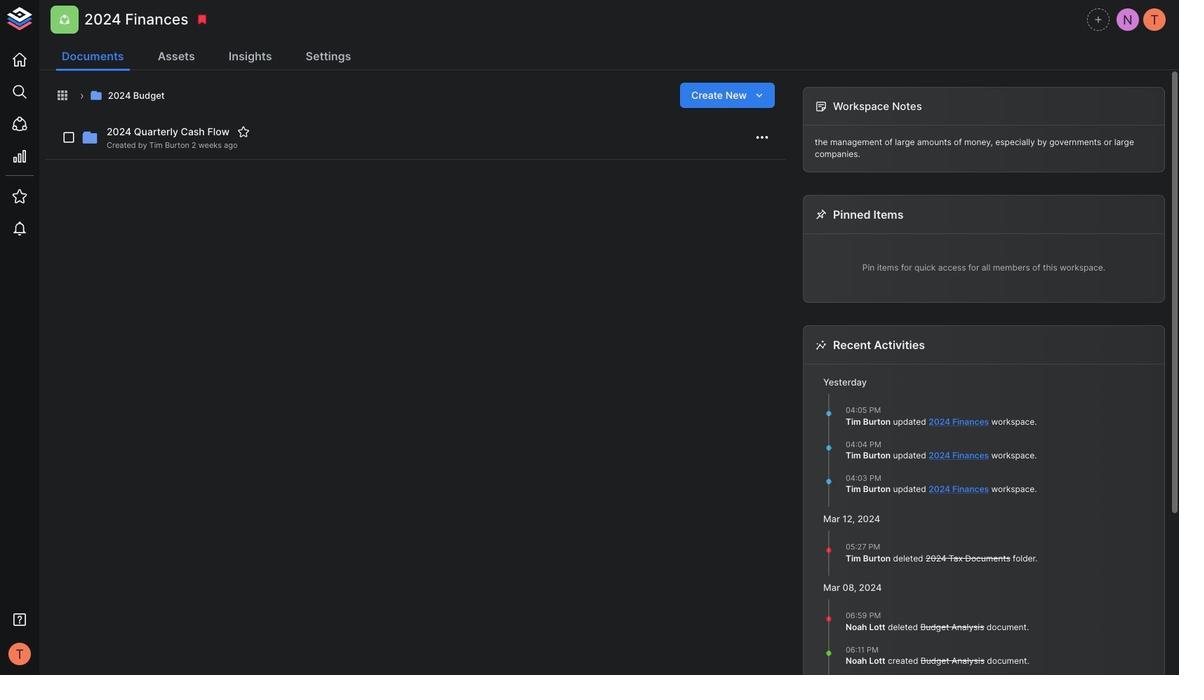 Task type: locate. For each thing, give the bounding box(es) containing it.
favorite image
[[237, 126, 250, 138]]



Task type: describe. For each thing, give the bounding box(es) containing it.
remove bookmark image
[[196, 13, 209, 26]]



Task type: vqa. For each thing, say whether or not it's contained in the screenshot.
Marketing Team, Project X, Personal, etc. text field
no



